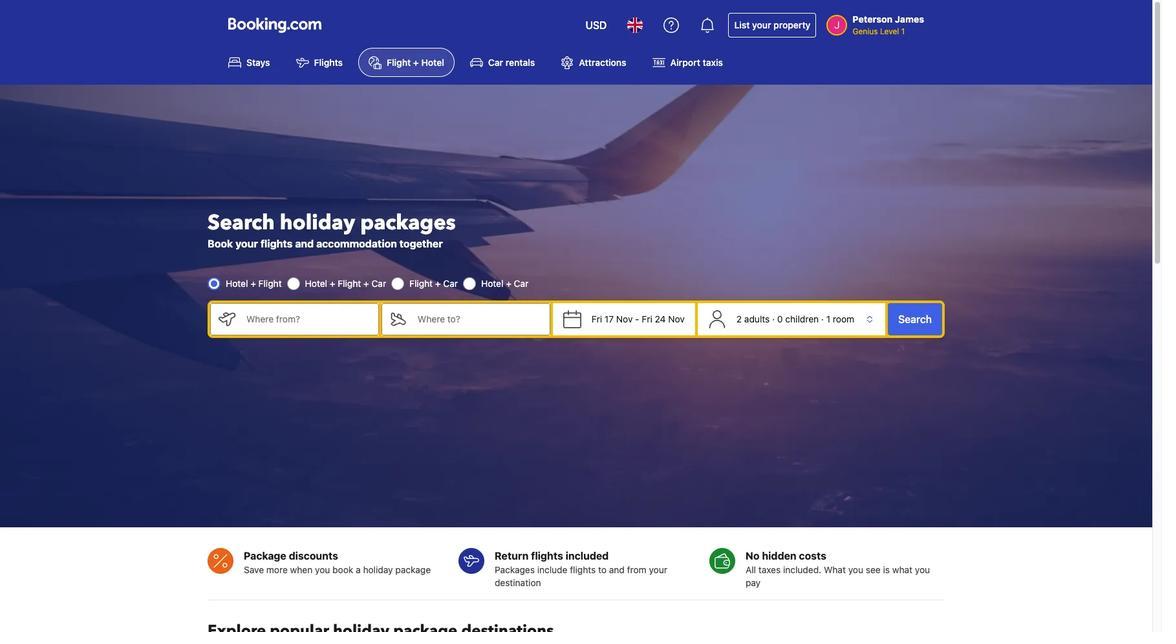 Task type: vqa. For each thing, say whether or not it's contained in the screenshot.


Task type: describe. For each thing, give the bounding box(es) containing it.
fri 17 nov - fri 24 nov
[[592, 313, 685, 324]]

no hidden costs all taxes included. what you see is what you pay
[[746, 550, 930, 588]]

what
[[824, 564, 846, 575]]

2 adults · 0 children · 1 room
[[736, 313, 854, 324]]

0 vertical spatial your
[[752, 19, 771, 30]]

+ for hotel + flight + car
[[330, 278, 335, 289]]

hotel + flight + car
[[305, 278, 386, 289]]

costs
[[799, 550, 826, 562]]

list your property
[[734, 19, 811, 30]]

usd
[[585, 19, 607, 31]]

flight + car
[[409, 278, 458, 289]]

genius
[[853, 27, 878, 36]]

you inside package discounts save more when you book a holiday package
[[315, 564, 330, 575]]

property
[[774, 19, 811, 30]]

and inside search holiday packages book your flights and accommodation together
[[295, 238, 314, 249]]

-
[[635, 313, 639, 324]]

0
[[777, 313, 783, 324]]

a
[[356, 564, 361, 575]]

discounts
[[289, 550, 338, 562]]

2 fri from the left
[[642, 313, 652, 324]]

Where to? field
[[407, 303, 550, 335]]

is
[[883, 564, 890, 575]]

return flights included packages include flights to and from your destination
[[495, 550, 667, 588]]

to
[[598, 564, 607, 575]]

+ for flight + car
[[435, 278, 441, 289]]

room
[[833, 313, 854, 324]]

search holiday packages book your flights and accommodation together
[[208, 209, 456, 249]]

included.
[[783, 564, 821, 575]]

flight + hotel
[[387, 57, 444, 68]]

pay
[[746, 577, 761, 588]]

book
[[332, 564, 353, 575]]

search for search
[[898, 313, 932, 325]]

package
[[244, 550, 286, 562]]

no
[[746, 550, 760, 562]]

packages
[[495, 564, 535, 575]]

destination
[[495, 577, 541, 588]]

1 nov from the left
[[616, 313, 633, 324]]

search button
[[888, 303, 942, 335]]

car rentals
[[488, 57, 535, 68]]

flights
[[314, 57, 343, 68]]

together
[[399, 238, 443, 249]]

peterson
[[853, 14, 893, 25]]

flights for flights
[[570, 564, 596, 575]]

stays
[[246, 57, 270, 68]]

+ for hotel + flight
[[250, 278, 256, 289]]

accommodation
[[316, 238, 397, 249]]

your inside search holiday packages book your flights and accommodation together
[[235, 238, 258, 249]]

attractions link
[[550, 48, 637, 77]]

airport taxis
[[670, 57, 723, 68]]

see
[[866, 564, 881, 575]]

included
[[566, 550, 609, 562]]

level
[[880, 27, 899, 36]]

+ for hotel + car
[[506, 278, 511, 289]]

0 horizontal spatial 1
[[826, 313, 830, 324]]



Task type: locate. For each thing, give the bounding box(es) containing it.
0 horizontal spatial nov
[[616, 313, 633, 324]]

1 vertical spatial and
[[609, 564, 625, 575]]

0 horizontal spatial you
[[315, 564, 330, 575]]

stays link
[[218, 48, 280, 77]]

flights inside search holiday packages book your flights and accommodation together
[[260, 238, 293, 249]]

search
[[208, 209, 275, 237], [898, 313, 932, 325]]

1 you from the left
[[315, 564, 330, 575]]

0 vertical spatial holiday
[[280, 209, 355, 237]]

holiday inside package discounts save more when you book a holiday package
[[363, 564, 393, 575]]

1 vertical spatial your
[[235, 238, 258, 249]]

rentals
[[506, 57, 535, 68]]

Where from? field
[[236, 303, 379, 335]]

1 horizontal spatial nov
[[668, 313, 685, 324]]

2 horizontal spatial your
[[752, 19, 771, 30]]

children
[[785, 313, 819, 324]]

1 horizontal spatial and
[[609, 564, 625, 575]]

james
[[895, 14, 924, 25]]

flights link
[[286, 48, 353, 77]]

you
[[315, 564, 330, 575], [848, 564, 863, 575], [915, 564, 930, 575]]

2 horizontal spatial you
[[915, 564, 930, 575]]

24
[[655, 313, 666, 324]]

hotel for hotel + flight
[[226, 278, 248, 289]]

1 vertical spatial holiday
[[363, 564, 393, 575]]

1 horizontal spatial search
[[898, 313, 932, 325]]

1 inside peterson james genius level 1
[[901, 27, 905, 36]]

you down discounts
[[315, 564, 330, 575]]

· right children
[[821, 313, 824, 324]]

flights up hotel + flight
[[260, 238, 293, 249]]

adults
[[744, 313, 770, 324]]

peterson james genius level 1
[[853, 14, 924, 36]]

1 horizontal spatial fri
[[642, 313, 652, 324]]

holiday inside search holiday packages book your flights and accommodation together
[[280, 209, 355, 237]]

package discounts save more when you book a holiday package
[[244, 550, 431, 575]]

0 horizontal spatial your
[[235, 238, 258, 249]]

0 horizontal spatial and
[[295, 238, 314, 249]]

·
[[772, 313, 775, 324], [821, 313, 824, 324]]

1 horizontal spatial you
[[848, 564, 863, 575]]

hotel + car
[[481, 278, 529, 289]]

1 right level on the right of page
[[901, 27, 905, 36]]

holiday
[[280, 209, 355, 237], [363, 564, 393, 575]]

1 vertical spatial flights
[[531, 550, 563, 562]]

0 horizontal spatial fri
[[592, 313, 602, 324]]

your right the from
[[649, 564, 667, 575]]

0 horizontal spatial holiday
[[280, 209, 355, 237]]

book
[[208, 238, 233, 249]]

0 horizontal spatial search
[[208, 209, 275, 237]]

0 vertical spatial 1
[[901, 27, 905, 36]]

2 nov from the left
[[668, 313, 685, 324]]

0 horizontal spatial ·
[[772, 313, 775, 324]]

search for search holiday packages book your flights and accommodation together
[[208, 209, 275, 237]]

and right to at right
[[609, 564, 625, 575]]

booking.com online hotel reservations image
[[228, 17, 321, 33]]

attractions
[[579, 57, 626, 68]]

list your property link
[[728, 13, 816, 38]]

nov
[[616, 313, 633, 324], [668, 313, 685, 324]]

your right list at the top right of the page
[[752, 19, 771, 30]]

package
[[395, 564, 431, 575]]

flights
[[260, 238, 293, 249], [531, 550, 563, 562], [570, 564, 596, 575]]

you right what
[[915, 564, 930, 575]]

nov left -
[[616, 313, 633, 324]]

1 vertical spatial search
[[898, 313, 932, 325]]

save
[[244, 564, 264, 575]]

0 vertical spatial flights
[[260, 238, 293, 249]]

holiday right a
[[363, 564, 393, 575]]

car
[[488, 57, 503, 68], [372, 278, 386, 289], [443, 278, 458, 289], [514, 278, 529, 289]]

hidden
[[762, 550, 796, 562]]

hotel for hotel + car
[[481, 278, 503, 289]]

search inside button
[[898, 313, 932, 325]]

2 vertical spatial your
[[649, 564, 667, 575]]

2 horizontal spatial flights
[[570, 564, 596, 575]]

17
[[605, 313, 614, 324]]

flight
[[387, 57, 411, 68], [258, 278, 282, 289], [338, 278, 361, 289], [409, 278, 433, 289]]

airport
[[670, 57, 700, 68]]

· left 0
[[772, 313, 775, 324]]

+
[[413, 57, 419, 68], [250, 278, 256, 289], [330, 278, 335, 289], [363, 278, 369, 289], [435, 278, 441, 289], [506, 278, 511, 289]]

flights down included
[[570, 564, 596, 575]]

1 left room
[[826, 313, 830, 324]]

car rentals link
[[460, 48, 545, 77]]

you left see
[[848, 564, 863, 575]]

0 horizontal spatial flights
[[260, 238, 293, 249]]

1
[[901, 27, 905, 36], [826, 313, 830, 324]]

your inside return flights included packages include flights to and from your destination
[[649, 564, 667, 575]]

what
[[892, 564, 912, 575]]

taxes
[[758, 564, 781, 575]]

1 fri from the left
[[592, 313, 602, 324]]

1 horizontal spatial ·
[[821, 313, 824, 324]]

2 vertical spatial flights
[[570, 564, 596, 575]]

2 · from the left
[[821, 313, 824, 324]]

hotel for hotel + flight + car
[[305, 278, 327, 289]]

1 horizontal spatial 1
[[901, 27, 905, 36]]

2 you from the left
[[848, 564, 863, 575]]

flight + hotel link
[[358, 48, 455, 77]]

hotel
[[421, 57, 444, 68], [226, 278, 248, 289], [305, 278, 327, 289], [481, 278, 503, 289]]

nov right 24
[[668, 313, 685, 324]]

0 vertical spatial search
[[208, 209, 275, 237]]

+ for flight + hotel
[[413, 57, 419, 68]]

holiday up accommodation
[[280, 209, 355, 237]]

fri right -
[[642, 313, 652, 324]]

flights up include
[[531, 550, 563, 562]]

list
[[734, 19, 750, 30]]

include
[[537, 564, 567, 575]]

1 · from the left
[[772, 313, 775, 324]]

packages
[[360, 209, 456, 237]]

1 horizontal spatial holiday
[[363, 564, 393, 575]]

your
[[752, 19, 771, 30], [235, 238, 258, 249], [649, 564, 667, 575]]

1 horizontal spatial your
[[649, 564, 667, 575]]

1 horizontal spatial flights
[[531, 550, 563, 562]]

and
[[295, 238, 314, 249], [609, 564, 625, 575]]

fri
[[592, 313, 602, 324], [642, 313, 652, 324]]

fri left 17
[[592, 313, 602, 324]]

and inside return flights included packages include flights to and from your destination
[[609, 564, 625, 575]]

3 you from the left
[[915, 564, 930, 575]]

1 vertical spatial 1
[[826, 313, 830, 324]]

search inside search holiday packages book your flights and accommodation together
[[208, 209, 275, 237]]

0 vertical spatial and
[[295, 238, 314, 249]]

more
[[266, 564, 288, 575]]

hotel + flight
[[226, 278, 282, 289]]

all
[[746, 564, 756, 575]]

airport taxis link
[[642, 48, 733, 77]]

2
[[736, 313, 742, 324]]

taxis
[[703, 57, 723, 68]]

when
[[290, 564, 313, 575]]

from
[[627, 564, 646, 575]]

return
[[495, 550, 529, 562]]

your right book
[[235, 238, 258, 249]]

flights for holiday
[[260, 238, 293, 249]]

usd button
[[578, 10, 615, 41]]

and left accommodation
[[295, 238, 314, 249]]



